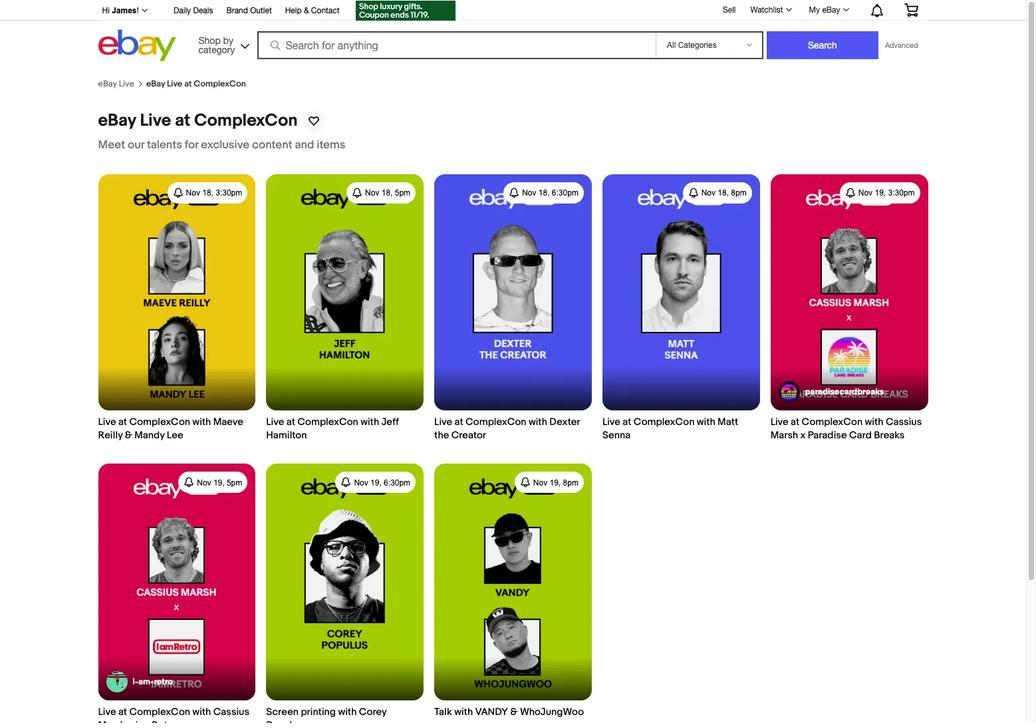Task type: describe. For each thing, give the bounding box(es) containing it.
with inside the screen printing with corey populus
[[338, 706, 357, 718]]

daily
[[174, 6, 191, 15]]

james
[[112, 6, 137, 15]]

nov 19, 3:30pm button
[[840, 182, 920, 203]]

shop by category banner
[[95, 0, 928, 78]]

hi
[[102, 6, 110, 15]]

at for live at complexcon with maeve reilly & mandy lee
[[118, 416, 127, 429]]

hi james !
[[102, 6, 139, 15]]

cassius for live at complexcon with cassius marsh x paradise card breaks
[[886, 416, 922, 429]]

talk with vandy & whojungwoo
[[435, 706, 584, 718]]

corey
[[359, 706, 387, 718]]

breaks
[[874, 429, 905, 442]]

live at complexcon with dexter the creator link
[[435, 174, 592, 443]]

shop by category button
[[193, 30, 252, 58]]

live up talents
[[140, 110, 171, 131]]

help & contact link
[[285, 4, 340, 19]]

senna
[[603, 429, 631, 442]]

6:30pm for screen printing with corey populus
[[384, 478, 411, 488]]

marsh for live at complexcon with cassius marsh x iamretro
[[98, 719, 126, 723]]

nov 18, 5pm button
[[347, 182, 416, 203]]

complexcon down category
[[194, 78, 246, 89]]

for
[[185, 138, 199, 152]]

live at complexcon with matt senna link
[[603, 174, 760, 443]]

nov for live at complexcon with dexter the creator
[[522, 189, 537, 198]]

meet our talents for exclusive content and items
[[98, 138, 346, 152]]

nov 19, 5pm
[[197, 478, 242, 488]]

live for live at complexcon with matt senna
[[603, 416, 621, 429]]

lee
[[167, 429, 183, 442]]

am-
[[138, 677, 154, 687]]

live for live at complexcon with jeff hamilton
[[266, 416, 284, 429]]

at for live at complexcon with jeff hamilton
[[287, 416, 295, 429]]

nov 18, 8pm
[[702, 189, 747, 198]]

reilly
[[98, 429, 123, 442]]

complexcon for live at complexcon with maeve reilly & mandy lee
[[129, 416, 190, 429]]

complexcon for live at complexcon with cassius marsh x iamretro
[[129, 706, 190, 718]]

nov 19, 8pm button
[[515, 472, 584, 493]]

our
[[128, 138, 144, 152]]

watchlist
[[751, 5, 783, 15]]

19, for live at complexcon with cassius marsh x iamretro
[[214, 478, 225, 488]]

talk with vandy & whojungwoo link
[[435, 464, 592, 719]]

help
[[285, 6, 302, 15]]

ebay inside account navigation
[[823, 5, 841, 15]]

watchlist link
[[743, 2, 798, 18]]

19, for live at complexcon with cassius marsh x paradise card breaks
[[875, 189, 886, 198]]

live at complexcon with dexter the creator
[[435, 416, 580, 442]]

live at complexcon with matt senna
[[603, 416, 739, 442]]

sell
[[723, 5, 736, 14]]

& inside live at complexcon with maeve reilly & mandy lee
[[125, 429, 132, 442]]

complexcon for live at complexcon with dexter the creator
[[466, 416, 527, 429]]

brand outlet
[[227, 6, 272, 15]]

talents
[[147, 138, 182, 152]]

items
[[317, 138, 346, 152]]

matt
[[718, 416, 739, 429]]

nov 19, 5pm button
[[178, 472, 248, 493]]

with for live at complexcon with cassius marsh x iamretro
[[193, 706, 211, 718]]

live at complexcon with cassius marsh x paradise card breaks
[[771, 416, 922, 442]]

i am retro image
[[106, 671, 127, 693]]

iamretro
[[136, 719, 177, 723]]

outlet
[[250, 6, 272, 15]]

6:30pm for live at complexcon with dexter the creator
[[552, 189, 579, 198]]

shop by category
[[199, 35, 235, 55]]

shop
[[199, 35, 221, 46]]

nov 19, 8pm
[[533, 478, 579, 488]]

with for live at complexcon with matt senna
[[697, 416, 716, 429]]

nov 18, 8pm button
[[683, 182, 752, 203]]

live at complexcon with cassius marsh x iamretro
[[98, 706, 250, 723]]

nov 18, 3:30pm
[[186, 189, 242, 198]]

exclusive
[[201, 138, 250, 152]]

dexter
[[550, 416, 580, 429]]

deals
[[193, 6, 213, 15]]

live at complexcon with jeff hamilton
[[266, 416, 399, 442]]

the
[[435, 429, 449, 442]]

ebay live
[[98, 78, 134, 89]]

hamilton
[[266, 429, 307, 442]]

by
[[223, 35, 233, 46]]

none submit inside shop by category banner
[[767, 31, 879, 59]]

ebay live at complexcon link
[[146, 78, 246, 89]]

category
[[199, 44, 235, 55]]

advanced link
[[879, 32, 925, 59]]

x for paradise
[[801, 429, 806, 442]]

live up our
[[119, 78, 134, 89]]

1 vertical spatial ebay live at complexcon
[[98, 110, 298, 131]]

18, for dexter
[[539, 189, 550, 198]]

get the coupon image
[[356, 1, 455, 21]]

retro
[[154, 677, 173, 687]]

complexcon up exclusive
[[194, 110, 298, 131]]

at for live at complexcon with cassius marsh x paradise card breaks
[[791, 416, 800, 429]]

live right "ebay live"
[[167, 78, 182, 89]]

19, for screen printing with corey populus
[[371, 478, 382, 488]]

live for live at complexcon with maeve reilly & mandy lee
[[98, 416, 116, 429]]

help & contact
[[285, 6, 340, 15]]

paradisecardbreaks link
[[779, 381, 885, 403]]

Search for anything text field
[[259, 33, 653, 58]]

ebay live link
[[98, 78, 134, 89]]

complexcon for live at complexcon with jeff hamilton
[[298, 416, 358, 429]]

advanced
[[886, 41, 918, 49]]

18, for matt
[[718, 189, 729, 198]]



Task type: vqa. For each thing, say whether or not it's contained in the screenshot.
Nov associated with Screen printing with Corey Populus
yes



Task type: locate. For each thing, give the bounding box(es) containing it.
x for iamretro
[[128, 719, 133, 723]]

live inside live at complexcon with cassius marsh x paradise card breaks
[[771, 416, 789, 429]]

live inside live at complexcon with dexter the creator
[[435, 416, 453, 429]]

2 horizontal spatial &
[[511, 706, 518, 718]]

0 horizontal spatial marsh
[[98, 719, 126, 723]]

1 horizontal spatial cassius
[[886, 416, 922, 429]]

creator
[[452, 429, 486, 442]]

nov 19, 6:30pm button
[[336, 472, 416, 493]]

0 horizontal spatial 6:30pm
[[384, 478, 411, 488]]

at inside live at complexcon with matt senna
[[623, 416, 632, 429]]

live down paradisecardbreaks icon
[[771, 416, 789, 429]]

with inside 'live at complexcon with jeff hamilton'
[[361, 416, 379, 429]]

live inside live at complexcon with maeve reilly & mandy lee
[[98, 416, 116, 429]]

marsh inside live at complexcon with cassius marsh x paradise card breaks
[[771, 429, 799, 442]]

1 3:30pm from the left
[[216, 189, 242, 198]]

paradise
[[808, 429, 847, 442]]

with inside live at complexcon with maeve reilly & mandy lee
[[193, 416, 211, 429]]

0 horizontal spatial 8pm
[[563, 478, 579, 488]]

5pm for cassius
[[227, 478, 242, 488]]

5pm inside button
[[227, 478, 242, 488]]

marsh inside live at complexcon with cassius marsh x iamretro
[[98, 719, 126, 723]]

nov inside nov 19, 5pm button
[[197, 478, 211, 488]]

0 vertical spatial cassius
[[886, 416, 922, 429]]

& inside account navigation
[[304, 6, 309, 15]]

0 horizontal spatial cassius
[[213, 706, 250, 718]]

with for live at complexcon with maeve reilly & mandy lee
[[193, 416, 211, 429]]

18, for maeve
[[202, 189, 214, 198]]

complexcon up creator
[[466, 416, 527, 429]]

0 horizontal spatial x
[[128, 719, 133, 723]]

complexcon inside live at complexcon with cassius marsh x paradise card breaks
[[802, 416, 863, 429]]

1 vertical spatial x
[[128, 719, 133, 723]]

screen printing with corey populus
[[266, 706, 387, 723]]

live at complexcon with jeff hamilton link
[[266, 174, 424, 443]]

cassius
[[886, 416, 922, 429], [213, 706, 250, 718]]

live
[[119, 78, 134, 89], [167, 78, 182, 89], [140, 110, 171, 131], [98, 416, 116, 429], [266, 416, 284, 429], [435, 416, 453, 429], [603, 416, 621, 429], [771, 416, 789, 429], [98, 706, 116, 718]]

nov for screen printing with corey populus
[[354, 478, 368, 488]]

live inside live at complexcon with matt senna
[[603, 416, 621, 429]]

brand
[[227, 6, 248, 15]]

0 horizontal spatial 5pm
[[227, 478, 242, 488]]

18,
[[202, 189, 214, 198], [382, 189, 393, 198], [539, 189, 550, 198], [718, 189, 729, 198]]

marsh
[[771, 429, 799, 442], [98, 719, 126, 723]]

0 vertical spatial 6:30pm
[[552, 189, 579, 198]]

1 horizontal spatial 6:30pm
[[552, 189, 579, 198]]

complexcon up hamilton
[[298, 416, 358, 429]]

nov for live at complexcon with cassius marsh x iamretro
[[197, 478, 211, 488]]

my
[[809, 5, 820, 15]]

with
[[193, 416, 211, 429], [361, 416, 379, 429], [529, 416, 548, 429], [697, 416, 716, 429], [865, 416, 884, 429], [193, 706, 211, 718], [338, 706, 357, 718], [455, 706, 473, 718]]

talk
[[435, 706, 452, 718]]

at for live at complexcon with dexter the creator
[[455, 416, 464, 429]]

nov 18, 6:30pm button
[[504, 182, 584, 203]]

meet
[[98, 138, 125, 152]]

live for live at complexcon with dexter the creator
[[435, 416, 453, 429]]

live inside live at complexcon with cassius marsh x iamretro
[[98, 706, 116, 718]]

18, inside nov 18, 3:30pm button
[[202, 189, 214, 198]]

ebay live at complexcon up for
[[98, 110, 298, 131]]

complexcon inside live at complexcon with cassius marsh x iamretro
[[129, 706, 190, 718]]

live up the reilly
[[98, 416, 116, 429]]

1 vertical spatial cassius
[[213, 706, 250, 718]]

18, inside nov 18, 6:30pm button
[[539, 189, 550, 198]]

nov inside nov 18, 3:30pm button
[[186, 189, 200, 198]]

0 horizontal spatial &
[[125, 429, 132, 442]]

my ebay link
[[802, 2, 855, 18]]

with for live at complexcon with cassius marsh x paradise card breaks
[[865, 416, 884, 429]]

complexcon for live at complexcon with cassius marsh x paradise card breaks
[[802, 416, 863, 429]]

with inside live at complexcon with cassius marsh x paradise card breaks
[[865, 416, 884, 429]]

0 vertical spatial marsh
[[771, 429, 799, 442]]

at for live at complexcon with cassius marsh x iamretro
[[118, 706, 127, 718]]

nov
[[186, 189, 200, 198], [365, 189, 380, 198], [522, 189, 537, 198], [702, 189, 716, 198], [859, 189, 873, 198], [197, 478, 211, 488], [354, 478, 368, 488], [533, 478, 548, 488]]

with inside live at complexcon with matt senna
[[697, 416, 716, 429]]

with inside live at complexcon with dexter the creator
[[529, 416, 548, 429]]

nov for live at complexcon with matt senna
[[702, 189, 716, 198]]

content
[[252, 138, 292, 152]]

!
[[137, 6, 139, 15]]

live at complexcon with maeve reilly & mandy lee
[[98, 416, 243, 442]]

marsh left paradise
[[771, 429, 799, 442]]

jeff
[[382, 416, 399, 429]]

8pm
[[731, 189, 747, 198], [563, 478, 579, 488]]

brand outlet link
[[227, 4, 272, 19]]

5pm
[[395, 189, 411, 198], [227, 478, 242, 488]]

18, inside nov 18, 5pm button
[[382, 189, 393, 198]]

at inside live at complexcon with cassius marsh x paradise card breaks
[[791, 416, 800, 429]]

account navigation
[[95, 0, 928, 23]]

0 vertical spatial &
[[304, 6, 309, 15]]

cassius inside live at complexcon with cassius marsh x paradise card breaks
[[886, 416, 922, 429]]

live for live at complexcon with cassius marsh x iamretro
[[98, 706, 116, 718]]

maeve
[[213, 416, 243, 429]]

nov for live at complexcon with jeff hamilton
[[365, 189, 380, 198]]

marsh for live at complexcon with cassius marsh x paradise card breaks
[[771, 429, 799, 442]]

& right help
[[304, 6, 309, 15]]

nov 19, 6:30pm
[[354, 478, 411, 488]]

1 horizontal spatial 5pm
[[395, 189, 411, 198]]

x left iamretro
[[128, 719, 133, 723]]

daily deals link
[[174, 4, 213, 19]]

at inside live at complexcon with dexter the creator
[[455, 416, 464, 429]]

mandy
[[135, 429, 165, 442]]

1 horizontal spatial x
[[801, 429, 806, 442]]

complexcon for live at complexcon with matt senna
[[634, 416, 695, 429]]

3 18, from the left
[[539, 189, 550, 198]]

1 vertical spatial 5pm
[[227, 478, 242, 488]]

complexcon inside live at complexcon with maeve reilly & mandy lee
[[129, 416, 190, 429]]

printing
[[301, 706, 336, 718]]

live up the in the left bottom of the page
[[435, 416, 453, 429]]

complexcon inside 'live at complexcon with jeff hamilton'
[[298, 416, 358, 429]]

with for live at complexcon with jeff hamilton
[[361, 416, 379, 429]]

None submit
[[767, 31, 879, 59]]

1 horizontal spatial 8pm
[[731, 189, 747, 198]]

1 horizontal spatial 3:30pm
[[889, 189, 915, 198]]

complexcon
[[194, 78, 246, 89], [194, 110, 298, 131], [129, 416, 190, 429], [298, 416, 358, 429], [466, 416, 527, 429], [634, 416, 695, 429], [802, 416, 863, 429], [129, 706, 190, 718]]

live inside 'live at complexcon with jeff hamilton'
[[266, 416, 284, 429]]

1 vertical spatial 8pm
[[563, 478, 579, 488]]

nov inside nov 18, 6:30pm button
[[522, 189, 537, 198]]

nov inside nov 19, 8pm button
[[533, 478, 548, 488]]

2 18, from the left
[[382, 189, 393, 198]]

screen printing with corey populus link
[[266, 464, 424, 723]]

5pm for jeff
[[395, 189, 411, 198]]

cassius up breaks
[[886, 416, 922, 429]]

4 18, from the left
[[718, 189, 729, 198]]

x
[[801, 429, 806, 442], [128, 719, 133, 723]]

x inside live at complexcon with cassius marsh x iamretro
[[128, 719, 133, 723]]

screen
[[266, 706, 299, 718]]

18, for jeff
[[382, 189, 393, 198]]

2 3:30pm from the left
[[889, 189, 915, 198]]

vandy
[[475, 706, 508, 718]]

0 vertical spatial x
[[801, 429, 806, 442]]

live at complexcon with maeve reilly & mandy lee link
[[98, 174, 256, 443]]

at inside 'live at complexcon with jeff hamilton'
[[287, 416, 295, 429]]

live down i am retro icon
[[98, 706, 116, 718]]

i-
[[133, 677, 138, 687]]

1 vertical spatial &
[[125, 429, 132, 442]]

3:30pm inside nov 19, 3:30pm button
[[889, 189, 915, 198]]

nov inside 'nov 18, 8pm' button
[[702, 189, 716, 198]]

your shopping cart image
[[904, 3, 919, 17]]

nov 18, 6:30pm
[[522, 189, 579, 198]]

complexcon up mandy at bottom left
[[129, 416, 190, 429]]

8pm for whojungwoo
[[563, 478, 579, 488]]

at inside live at complexcon with maeve reilly & mandy lee
[[118, 416, 127, 429]]

cassius inside live at complexcon with cassius marsh x iamretro
[[213, 706, 250, 718]]

populus
[[266, 719, 303, 723]]

ebay live at complexcon
[[146, 78, 246, 89], [98, 110, 298, 131]]

3:30pm
[[216, 189, 242, 198], [889, 189, 915, 198]]

complexcon inside live at complexcon with dexter the creator
[[466, 416, 527, 429]]

x inside live at complexcon with cassius marsh x paradise card breaks
[[801, 429, 806, 442]]

paradisecardbreaks image
[[779, 381, 800, 403]]

0 vertical spatial 5pm
[[395, 189, 411, 198]]

& right vandy
[[511, 706, 518, 718]]

contact
[[311, 6, 340, 15]]

cassius left screen
[[213, 706, 250, 718]]

i-am-retro link
[[106, 671, 173, 693]]

ebay
[[823, 5, 841, 15], [98, 78, 117, 89], [146, 78, 165, 89], [98, 110, 136, 131]]

complexcon up paradise
[[802, 416, 863, 429]]

nov 18, 3:30pm button
[[167, 182, 248, 203]]

i-am-retro
[[133, 677, 173, 687]]

8pm for matt
[[731, 189, 747, 198]]

nov 18, 5pm
[[365, 189, 411, 198]]

0 vertical spatial ebay live at complexcon
[[146, 78, 246, 89]]

0 vertical spatial 8pm
[[731, 189, 747, 198]]

19,
[[875, 189, 886, 198], [214, 478, 225, 488], [371, 478, 382, 488], [550, 478, 561, 488]]

0 horizontal spatial 3:30pm
[[216, 189, 242, 198]]

sell link
[[717, 5, 742, 14]]

18, inside 'nov 18, 8pm' button
[[718, 189, 729, 198]]

paradisecardbreaks
[[806, 387, 885, 397]]

complexcon left matt
[[634, 416, 695, 429]]

1 vertical spatial marsh
[[98, 719, 126, 723]]

my ebay
[[809, 5, 841, 15]]

cassius for live at complexcon with cassius marsh x iamretro
[[213, 706, 250, 718]]

nov for live at complexcon with cassius marsh x paradise card breaks
[[859, 189, 873, 198]]

complexcon up iamretro
[[129, 706, 190, 718]]

daily deals
[[174, 6, 213, 15]]

at for live at complexcon with matt senna
[[623, 416, 632, 429]]

6:30pm
[[552, 189, 579, 198], [384, 478, 411, 488]]

3:30pm inside nov 18, 3:30pm button
[[216, 189, 242, 198]]

ebay live at complexcon down category
[[146, 78, 246, 89]]

nov 19, 3:30pm
[[859, 189, 915, 198]]

nov inside nov 18, 5pm button
[[365, 189, 380, 198]]

nov inside nov 19, 3:30pm button
[[859, 189, 873, 198]]

live up senna at right bottom
[[603, 416, 621, 429]]

with inside live at complexcon with cassius marsh x iamretro
[[193, 706, 211, 718]]

19, inside button
[[214, 478, 225, 488]]

with for live at complexcon with dexter the creator
[[529, 416, 548, 429]]

live for live at complexcon with cassius marsh x paradise card breaks
[[771, 416, 789, 429]]

3:30pm for cassius
[[889, 189, 915, 198]]

2 vertical spatial &
[[511, 706, 518, 718]]

8pm inside button
[[563, 478, 579, 488]]

complexcon inside live at complexcon with matt senna
[[634, 416, 695, 429]]

nov for live at complexcon with maeve reilly & mandy lee
[[186, 189, 200, 198]]

3:30pm for maeve
[[216, 189, 242, 198]]

nov inside nov 19, 6:30pm button
[[354, 478, 368, 488]]

and
[[295, 138, 314, 152]]

whojungwoo
[[520, 706, 584, 718]]

marsh down i am retro icon
[[98, 719, 126, 723]]

&
[[304, 6, 309, 15], [125, 429, 132, 442], [511, 706, 518, 718]]

nov for talk with vandy & whojungwoo
[[533, 478, 548, 488]]

1 horizontal spatial marsh
[[771, 429, 799, 442]]

card
[[850, 429, 872, 442]]

19, for talk with vandy & whojungwoo
[[550, 478, 561, 488]]

1 18, from the left
[[202, 189, 214, 198]]

1 horizontal spatial &
[[304, 6, 309, 15]]

8pm inside button
[[731, 189, 747, 198]]

x left paradise
[[801, 429, 806, 442]]

5pm inside button
[[395, 189, 411, 198]]

at inside live at complexcon with cassius marsh x iamretro
[[118, 706, 127, 718]]

19, inside button
[[550, 478, 561, 488]]

& right the reilly
[[125, 429, 132, 442]]

1 vertical spatial 6:30pm
[[384, 478, 411, 488]]

live up hamilton
[[266, 416, 284, 429]]



